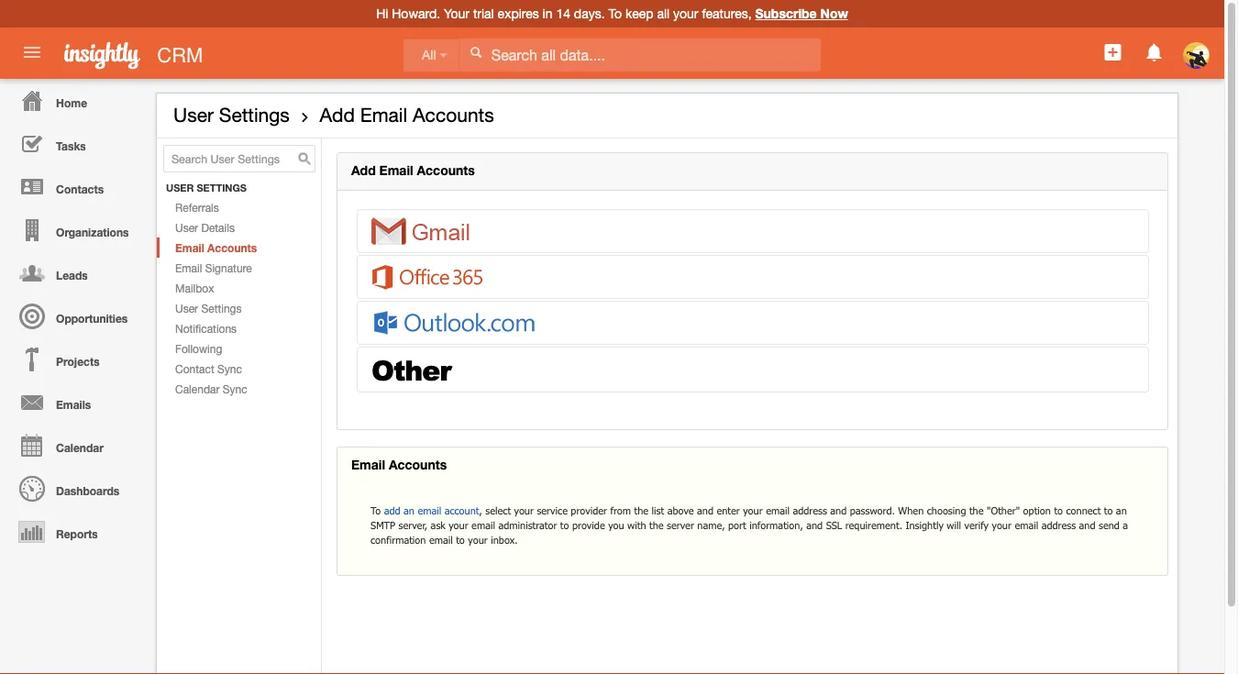 Task type: describe. For each thing, give the bounding box(es) containing it.
email down ,
[[472, 519, 495, 532]]

following link
[[157, 339, 321, 359]]

and up name,
[[697, 505, 714, 517]]

add email accounts link
[[320, 104, 494, 126]]

leads
[[56, 269, 88, 282]]

accounts up to add an email account
[[389, 457, 447, 473]]

other
[[372, 350, 451, 389]]

choosing
[[927, 505, 967, 517]]

add
[[384, 505, 401, 517]]

notifications link
[[157, 318, 321, 339]]

Search all data.... text field
[[459, 38, 821, 71]]

from
[[611, 505, 631, 517]]

"other"
[[987, 505, 1020, 517]]

projects
[[56, 355, 100, 368]]

organizations
[[56, 226, 129, 239]]

features,
[[702, 6, 752, 21]]

your left inbox.
[[468, 534, 488, 546]]

14
[[556, 6, 571, 21]]

crm
[[157, 43, 203, 67]]

administrator
[[499, 519, 557, 532]]

calendar inside 'navigation'
[[56, 441, 104, 454]]

0 horizontal spatial the
[[634, 505, 649, 517]]

to down account
[[456, 534, 465, 546]]

1 vertical spatial to
[[371, 505, 381, 517]]

user
[[166, 182, 194, 194]]

other link
[[358, 348, 1149, 392]]

accounts inside user settings referrals user details email accounts email signature mailbox user settings notifications following contact sync calendar sync
[[207, 241, 257, 254]]

subscribe now link
[[756, 6, 849, 21]]

above
[[668, 505, 694, 517]]

your right all
[[673, 6, 699, 21]]

email down add email accounts link
[[379, 163, 413, 178]]

password.
[[850, 505, 895, 517]]

connect
[[1067, 505, 1101, 517]]

0 vertical spatial settings
[[219, 104, 290, 126]]

port
[[729, 519, 747, 532]]

keep
[[626, 6, 654, 21]]

1 vertical spatial user
[[175, 221, 198, 234]]

to down service
[[560, 519, 569, 532]]

when
[[898, 505, 924, 517]]

all link
[[404, 39, 459, 72]]

subscribe
[[756, 6, 817, 21]]

dashboards
[[56, 484, 119, 497]]

leads link
[[5, 251, 147, 295]]

calendar sync link
[[157, 379, 321, 399]]

all
[[657, 6, 670, 21]]

0 vertical spatial user
[[173, 104, 214, 126]]

will
[[947, 519, 962, 532]]

user settings referrals user details email accounts email signature mailbox user settings notifications following contact sync calendar sync
[[166, 182, 257, 396]]

1 vertical spatial add email accounts
[[351, 163, 475, 178]]

to add an email account
[[371, 505, 479, 517]]

opportunities
[[56, 312, 128, 325]]

1 vertical spatial sync
[[223, 383, 247, 396]]

server
[[667, 519, 694, 532]]

information,
[[750, 519, 804, 532]]

trial
[[473, 6, 494, 21]]

provide
[[572, 519, 605, 532]]

expires
[[498, 6, 539, 21]]

in
[[543, 6, 553, 21]]

0 vertical spatial add
[[320, 104, 355, 126]]

and left ssl
[[807, 519, 823, 532]]

0 vertical spatial add email accounts
[[320, 104, 494, 126]]

inbox.
[[491, 534, 518, 546]]

option
[[1024, 505, 1051, 517]]

emails link
[[5, 381, 147, 424]]

organizations link
[[5, 208, 147, 251]]

you
[[608, 519, 624, 532]]

tasks link
[[5, 122, 147, 165]]

mailbox
[[175, 282, 214, 295]]

home link
[[5, 79, 147, 122]]

your up the port
[[743, 505, 763, 517]]

1 horizontal spatial address
[[1042, 519, 1076, 532]]

tasks
[[56, 139, 86, 152]]

accounts down "all" link
[[413, 104, 494, 126]]

settings
[[197, 182, 247, 194]]

calendar link
[[5, 424, 147, 467]]

1 vertical spatial add
[[351, 163, 376, 178]]

email down details
[[175, 241, 204, 254]]

2 horizontal spatial the
[[970, 505, 984, 517]]

your down account
[[449, 519, 469, 532]]

reports
[[56, 528, 98, 540]]

notifications
[[175, 322, 237, 335]]

verify
[[965, 519, 989, 532]]

a
[[1123, 519, 1129, 532]]

to right option
[[1055, 505, 1063, 517]]

1 horizontal spatial to
[[609, 6, 622, 21]]

home
[[56, 96, 87, 109]]

accounts down add email accounts link
[[417, 163, 475, 178]]

following
[[175, 342, 222, 355]]

requirement.
[[846, 519, 903, 532]]

ssl
[[826, 519, 842, 532]]



Task type: vqa. For each thing, say whether or not it's contained in the screenshot.
results.
no



Task type: locate. For each thing, give the bounding box(es) containing it.
1 horizontal spatial the
[[650, 519, 664, 532]]

and down connect
[[1079, 519, 1096, 532]]

user settings
[[173, 104, 290, 126]]

email up information,
[[766, 505, 790, 517]]

an up a
[[1116, 505, 1127, 517]]

an
[[404, 505, 415, 517], [1116, 505, 1127, 517]]

contact
[[175, 362, 214, 375]]

sync up calendar sync link
[[217, 362, 242, 375]]

user
[[173, 104, 214, 126], [175, 221, 198, 234], [175, 302, 198, 315]]

your
[[673, 6, 699, 21], [514, 505, 534, 517], [743, 505, 763, 517], [449, 519, 469, 532], [992, 519, 1012, 532], [468, 534, 488, 546]]

hi howard. your trial expires in 14 days. to keep all your features, subscribe now
[[376, 6, 849, 21]]

accounts
[[413, 104, 494, 126], [417, 163, 475, 178], [207, 241, 257, 254], [389, 457, 447, 473]]

send
[[1099, 519, 1120, 532]]

the up verify on the bottom right
[[970, 505, 984, 517]]

contacts link
[[5, 165, 147, 208]]

user down 'referrals'
[[175, 221, 198, 234]]

now
[[821, 6, 849, 21]]

to
[[1055, 505, 1063, 517], [1104, 505, 1113, 517], [560, 519, 569, 532], [456, 534, 465, 546]]

the
[[634, 505, 649, 517], [970, 505, 984, 517], [650, 519, 664, 532]]

email down ask
[[429, 534, 453, 546]]

emails
[[56, 398, 91, 411]]

0 vertical spatial calendar
[[175, 383, 220, 396]]

0 vertical spatial to
[[609, 6, 622, 21]]

select
[[486, 505, 511, 517]]

your down "other"
[[992, 519, 1012, 532]]

all
[[422, 48, 436, 62]]

referrals
[[175, 201, 219, 214]]

1 an from the left
[[404, 505, 415, 517]]

ask
[[431, 519, 446, 532]]

1 horizontal spatial an
[[1116, 505, 1127, 517]]

, select your service provider from the list above and enter your email address and password. when choosing the "other" option to connect to an smtp server, ask your email administrator to provide you with the server name, port information, and ssl requirement. insightly will verify your email address and send a confirmation email to your inbox.
[[371, 505, 1129, 546]]

details
[[201, 221, 235, 234]]

and
[[697, 505, 714, 517], [831, 505, 847, 517], [807, 519, 823, 532], [1079, 519, 1096, 532]]

with
[[628, 519, 646, 532]]

howard.
[[392, 6, 441, 21]]

settings up search user settings text field at the top of page
[[219, 104, 290, 126]]

server,
[[399, 519, 428, 532]]

projects link
[[5, 338, 147, 381]]

add an email account link
[[384, 505, 479, 517]]

and up ssl
[[831, 505, 847, 517]]

email up "mailbox"
[[175, 262, 202, 274]]

email up ask
[[418, 505, 442, 517]]

1 vertical spatial calendar
[[56, 441, 104, 454]]

add
[[320, 104, 355, 126], [351, 163, 376, 178]]

2 an from the left
[[1116, 505, 1127, 517]]

email down "all" link
[[360, 104, 408, 126]]

smtp
[[371, 519, 396, 532]]

add email accounts down add email accounts link
[[351, 163, 475, 178]]

to
[[609, 6, 622, 21], [371, 505, 381, 517]]

user down "mailbox"
[[175, 302, 198, 315]]

an inside , select your service provider from the list above and enter your email address and password. when choosing the "other" option to connect to an smtp server, ask your email administrator to provide you with the server name, port information, and ssl requirement. insightly will verify your email address and send a confirmation email to your inbox.
[[1116, 505, 1127, 517]]

0 vertical spatial user settings link
[[173, 104, 290, 126]]

0 vertical spatial address
[[793, 505, 827, 517]]

,
[[479, 505, 482, 517]]

0 horizontal spatial an
[[404, 505, 415, 517]]

calendar
[[175, 383, 220, 396], [56, 441, 104, 454]]

mailbox link
[[157, 278, 321, 298]]

reports link
[[5, 510, 147, 553]]

user details link
[[157, 218, 321, 238]]

notifications image
[[1144, 41, 1166, 63]]

1 vertical spatial address
[[1042, 519, 1076, 532]]

email up add
[[351, 457, 385, 473]]

confirmation
[[371, 534, 426, 546]]

to left keep
[[609, 6, 622, 21]]

dashboards link
[[5, 467, 147, 510]]

0 horizontal spatial address
[[793, 505, 827, 517]]

your up administrator
[[514, 505, 534, 517]]

insightly
[[906, 519, 944, 532]]

sync
[[217, 362, 242, 375], [223, 383, 247, 396]]

add email accounts down all
[[320, 104, 494, 126]]

to up "send"
[[1104, 505, 1113, 517]]

provider
[[571, 505, 607, 517]]

the up with
[[634, 505, 649, 517]]

user settings link up notifications
[[157, 298, 321, 318]]

address down option
[[1042, 519, 1076, 532]]

to up smtp
[[371, 505, 381, 517]]

signature
[[205, 262, 252, 274]]

email accounts
[[351, 457, 447, 473]]

user settings link up search user settings text field at the top of page
[[173, 104, 290, 126]]

opportunities link
[[5, 295, 147, 338]]

settings up notifications
[[201, 302, 242, 315]]

add email accounts
[[320, 104, 494, 126], [351, 163, 475, 178]]

1 horizontal spatial calendar
[[175, 383, 220, 396]]

0 vertical spatial sync
[[217, 362, 242, 375]]

hi
[[376, 6, 388, 21]]

email accounts link
[[157, 238, 321, 258]]

days.
[[574, 6, 605, 21]]

0 horizontal spatial to
[[371, 505, 381, 517]]

calendar up dashboards link at the bottom left
[[56, 441, 104, 454]]

1 vertical spatial settings
[[201, 302, 242, 315]]

user settings link
[[173, 104, 290, 126], [157, 298, 321, 318]]

calendar inside user settings referrals user details email accounts email signature mailbox user settings notifications following contact sync calendar sync
[[175, 383, 220, 396]]

list
[[652, 505, 664, 517]]

2 vertical spatial user
[[175, 302, 198, 315]]

0 horizontal spatial calendar
[[56, 441, 104, 454]]

white image
[[470, 46, 482, 59]]

an up server,
[[404, 505, 415, 517]]

calendar down contact
[[175, 383, 220, 396]]

email down option
[[1015, 519, 1039, 532]]

contact sync link
[[157, 359, 321, 379]]

address up ssl
[[793, 505, 827, 517]]

the down the list
[[650, 519, 664, 532]]

settings
[[219, 104, 290, 126], [201, 302, 242, 315]]

settings inside user settings referrals user details email accounts email signature mailbox user settings notifications following contact sync calendar sync
[[201, 302, 242, 315]]

account
[[445, 505, 479, 517]]

navigation
[[0, 79, 147, 553]]

Search User Settings text field
[[163, 145, 316, 173]]

user down crm
[[173, 104, 214, 126]]

1 vertical spatial user settings link
[[157, 298, 321, 318]]

sync down "contact sync" link
[[223, 383, 247, 396]]

navigation containing home
[[0, 79, 147, 553]]

service
[[537, 505, 568, 517]]

enter
[[717, 505, 740, 517]]

contacts
[[56, 183, 104, 195]]

email
[[418, 505, 442, 517], [766, 505, 790, 517], [472, 519, 495, 532], [1015, 519, 1039, 532], [429, 534, 453, 546]]

referrals link
[[157, 197, 321, 218]]

accounts up signature
[[207, 241, 257, 254]]

name,
[[698, 519, 725, 532]]

email signature link
[[157, 258, 321, 278]]

your
[[444, 6, 470, 21]]



